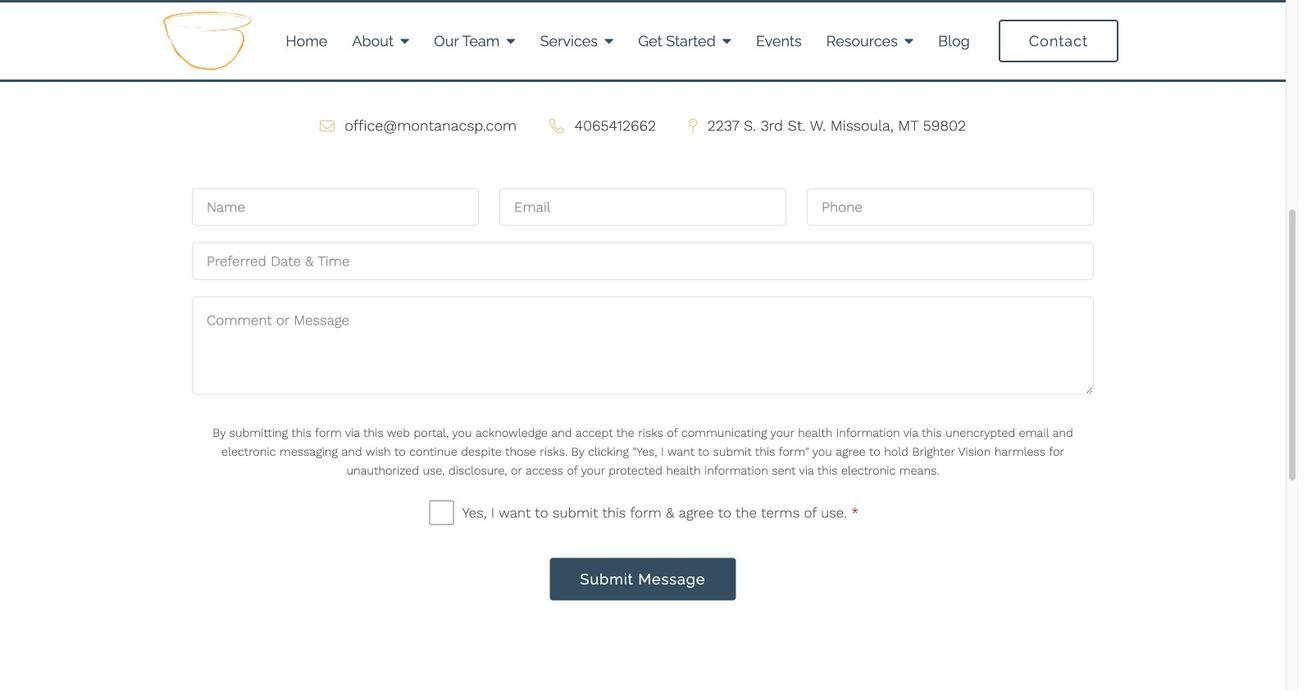Task type: vqa. For each thing, say whether or not it's contained in the screenshot.
facebook f icon
no



Task type: locate. For each thing, give the bounding box(es) containing it.
Name text field
[[192, 188, 479, 226]]

logo image
[[159, 8, 256, 74]]

phone alt image
[[550, 119, 565, 134]]

Preferred Date & Time text field
[[192, 242, 1095, 280]]

None checkbox
[[430, 501, 454, 526]]



Task type: describe. For each thing, give the bounding box(es) containing it.
envelope image
[[320, 119, 335, 134]]

Email email field
[[500, 188, 787, 226]]

Comment or Message text field
[[192, 297, 1095, 395]]

map pin image
[[689, 119, 698, 134]]

Phone text field
[[807, 188, 1095, 226]]



